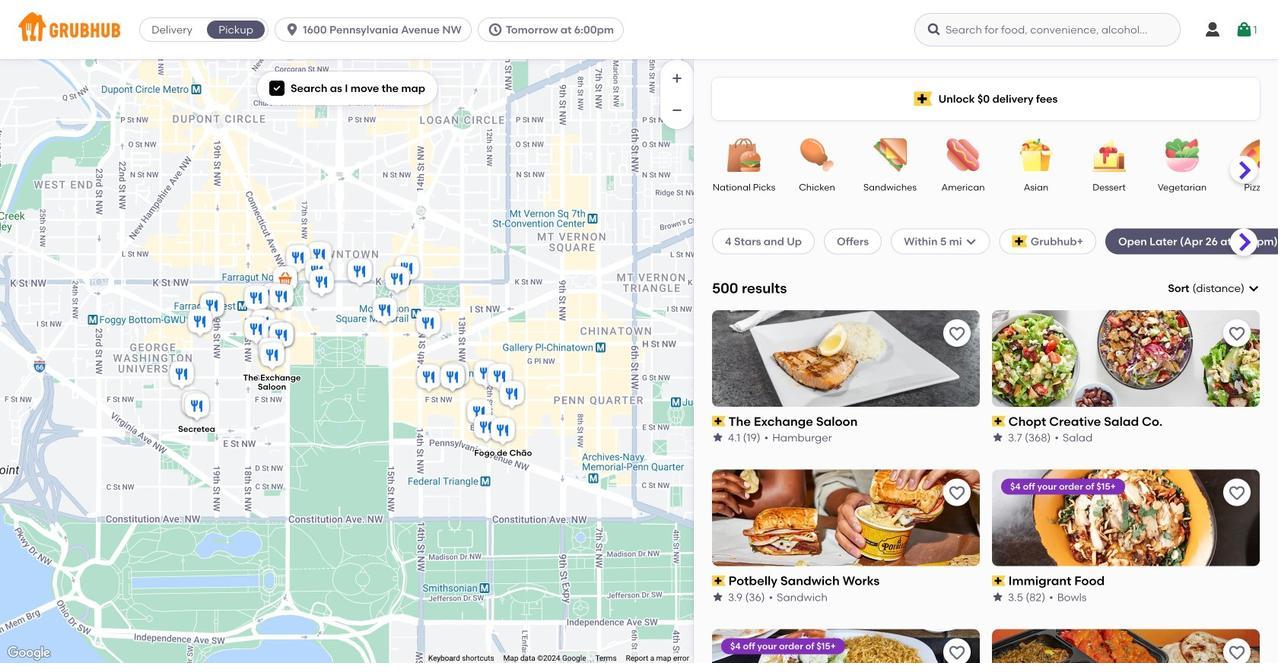 Task type: describe. For each thing, give the bounding box(es) containing it.
asian image
[[1010, 138, 1063, 172]]

butter chicken company 3 image
[[259, 317, 290, 351]]

pret a manger image
[[485, 361, 515, 395]]

mccormick & schmick's seafood & steaks image
[[302, 256, 333, 290]]

subway image
[[179, 389, 209, 422]]

mazi dc image
[[345, 256, 375, 290]]

plus icon image
[[670, 71, 685, 86]]

immigrant food image
[[266, 320, 297, 354]]

e-tea 2 image
[[259, 281, 289, 314]]

gong cha & pocket sushi image
[[413, 308, 444, 342]]

google image
[[4, 644, 54, 664]]

vegetarian image
[[1156, 138, 1209, 172]]

0 horizontal spatial svg image
[[285, 22, 300, 37]]

elephant & castle image
[[471, 412, 501, 446]]

qdoba mexican eats image
[[497, 379, 527, 412]]

district taco - metro center image
[[438, 361, 468, 394]]

1 horizontal spatial svg image
[[1204, 21, 1222, 39]]

dessert image
[[1083, 138, 1136, 172]]

Search for food, convenience, alcohol... search field
[[915, 13, 1181, 46]]

1 horizontal spatial grubhub plus flag logo image
[[1013, 235, 1028, 248]]

smoothie king image
[[283, 243, 314, 276]]

opaline bar & brasserie image
[[370, 295, 400, 329]]

minus icon image
[[670, 103, 685, 118]]

gong cha (penn ave,dc) image
[[197, 291, 228, 324]]

sandwiches image
[[864, 138, 917, 172]]

mastro's steakhouse image
[[442, 359, 473, 393]]

the oceanaire seafood room image
[[471, 358, 501, 392]]

toryumon japanese house image
[[197, 291, 228, 324]]

carvings image
[[167, 359, 197, 393]]

founding farmers dc image
[[185, 307, 215, 340]]

0 vertical spatial grubhub plus flag logo image
[[914, 92, 933, 106]]

a-1 wines & liquor image
[[392, 253, 422, 287]]

fogo de chão image
[[488, 415, 518, 449]]



Task type: vqa. For each thing, say whether or not it's contained in the screenshot.
District Taco - Metro Center icon
yes



Task type: locate. For each thing, give the bounding box(es) containing it.
sweetgreen image
[[266, 282, 297, 315]]

the exchange saloon logo image
[[712, 310, 980, 407]]

blt steak image
[[307, 267, 337, 301]]

map region
[[0, 59, 694, 664]]

grill kabob logo image
[[712, 630, 980, 664]]

panera bread image
[[248, 307, 279, 341]]

alitiko image
[[241, 314, 272, 348]]

subscription pass image
[[712, 416, 726, 427], [992, 416, 1006, 427], [712, 576, 726, 587], [992, 576, 1006, 587]]

potbelly sandwich works logo image
[[712, 470, 980, 567]]

taberna del alabardero image
[[241, 283, 272, 317]]

svg image
[[488, 22, 503, 37], [927, 22, 942, 37], [272, 84, 282, 93], [965, 235, 978, 248]]

roti mediterranean bowls, salads & pitas image
[[438, 362, 468, 396]]

national picks image
[[718, 138, 771, 172]]

chicken image
[[791, 138, 844, 172]]

secretea image
[[182, 391, 212, 425]]

the exchange saloon image
[[257, 340, 288, 374]]

grubhub plus flag logo image
[[914, 92, 933, 106], [1013, 235, 1028, 248]]

chopt creative salad co. image
[[256, 336, 286, 369]]

2 horizontal spatial svg image
[[1235, 21, 1254, 39]]

1 vertical spatial grubhub plus flag logo image
[[1013, 235, 1028, 248]]

american image
[[937, 138, 990, 172]]

potbelly sandwich works image
[[266, 320, 297, 354]]

svg image
[[1204, 21, 1222, 39], [1235, 21, 1254, 39], [285, 22, 300, 37]]

coco lezzone image
[[382, 264, 412, 298]]

grill kabob image
[[414, 362, 444, 396]]

star icon image
[[712, 432, 724, 444], [992, 432, 1004, 444], [712, 592, 724, 604], [992, 592, 1004, 604]]

0 horizontal spatial grubhub plus flag logo image
[[914, 92, 933, 106]]

moi moi image
[[304, 240, 335, 273]]

54 restaurant image
[[464, 397, 495, 431]]

7 eleven image
[[270, 264, 301, 298]]

pizza image
[[1229, 138, 1278, 172]]

main navigation navigation
[[0, 0, 1278, 59]]



